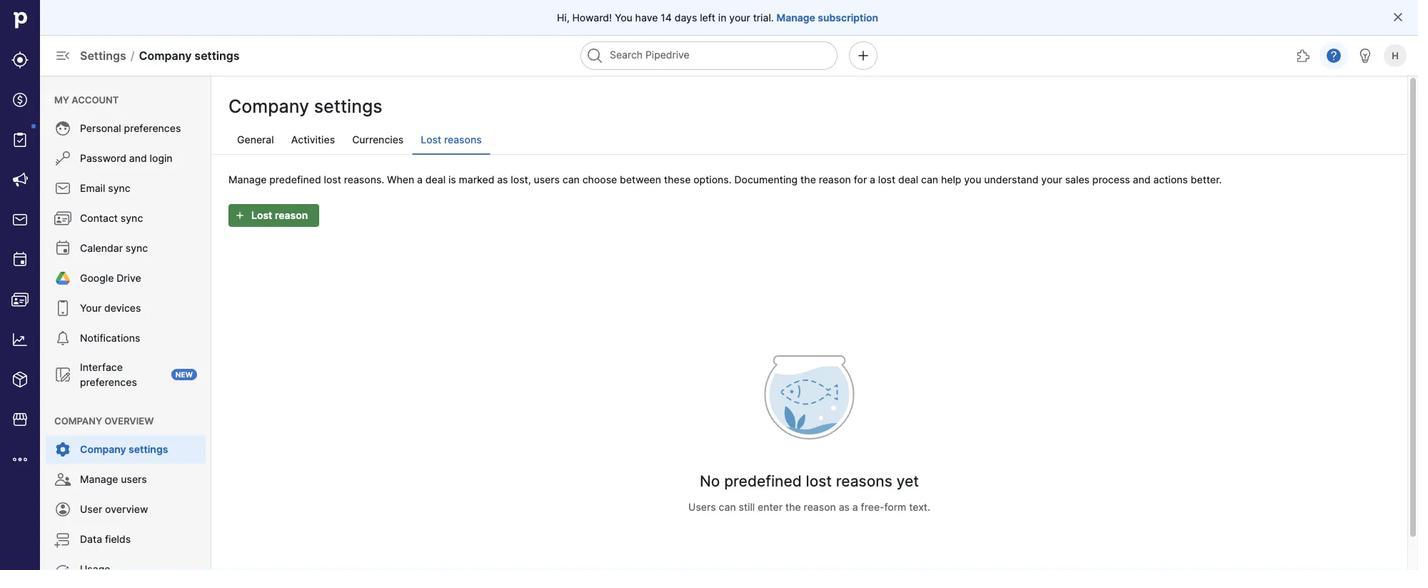Task type: locate. For each thing, give the bounding box(es) containing it.
color undefined image left interface in the left of the page
[[54, 366, 71, 384]]

company settings link
[[46, 436, 206, 464]]

preferences for interface
[[80, 376, 137, 389]]

0 horizontal spatial reasons
[[444, 134, 482, 146]]

color undefined image down deals icon
[[11, 131, 29, 149]]

subscription
[[818, 11, 879, 24]]

color undefined image left your
[[54, 300, 71, 317]]

1 horizontal spatial deal
[[898, 174, 919, 186]]

interface
[[80, 361, 123, 374]]

color undefined image for email
[[54, 180, 71, 197]]

manage up color primary inverted image
[[229, 174, 267, 186]]

trial.
[[753, 11, 774, 24]]

contact sync
[[80, 212, 143, 225]]

3 color undefined image from the top
[[54, 180, 71, 197]]

0 horizontal spatial lost
[[324, 174, 341, 186]]

lost up "users can still enter the reason as a free-form text."
[[806, 472, 832, 490]]

the right 'enter'
[[786, 502, 801, 514]]

when
[[387, 174, 414, 186]]

sync right the email
[[108, 182, 130, 195]]

color undefined image for calendar sync
[[54, 240, 71, 257]]

company settings
[[229, 96, 382, 117], [80, 444, 168, 456]]

1 vertical spatial users
[[121, 474, 147, 486]]

lost right for
[[878, 174, 896, 186]]

manage up user
[[80, 474, 118, 486]]

sales
[[1065, 174, 1090, 186]]

1 vertical spatial reason
[[275, 210, 308, 222]]

color primary inverted image
[[231, 210, 249, 221]]

sync down email sync link
[[121, 212, 143, 225]]

color undefined image inside password and login link
[[54, 150, 71, 167]]

manage right trial.
[[777, 11, 816, 24]]

preferences
[[124, 122, 181, 135], [80, 376, 137, 389]]

color primary image
[[1393, 11, 1404, 23]]

color undefined image for contact
[[54, 210, 71, 227]]

1 color undefined image from the top
[[54, 120, 71, 137]]

data fields link
[[46, 526, 206, 554]]

color undefined image for google drive
[[54, 270, 71, 287]]

manage for manage users
[[80, 474, 118, 486]]

options.
[[694, 174, 732, 186]]

users inside menu
[[121, 474, 147, 486]]

2 vertical spatial reason
[[804, 502, 836, 514]]

deal left is
[[426, 174, 446, 186]]

color undefined image left the email
[[54, 180, 71, 197]]

predefined up 'enter'
[[724, 472, 802, 490]]

as left lost,
[[497, 174, 508, 186]]

7 color undefined image from the top
[[54, 441, 71, 459]]

color undefined image inside data fields link
[[54, 531, 71, 549]]

color undefined image right insights icon
[[54, 330, 71, 347]]

1 horizontal spatial users
[[534, 174, 560, 186]]

0 horizontal spatial your
[[729, 11, 751, 24]]

howard!
[[572, 11, 612, 24]]

reason
[[819, 174, 851, 186], [275, 210, 308, 222], [804, 502, 836, 514]]

0 vertical spatial reasons
[[444, 134, 482, 146]]

a right 'when'
[[417, 174, 423, 186]]

0 vertical spatial manage
[[777, 11, 816, 24]]

h
[[1392, 50, 1399, 61]]

sync for contact sync
[[121, 212, 143, 225]]

personal
[[80, 122, 121, 135]]

your left sales on the right of page
[[1042, 174, 1063, 186]]

sync
[[108, 182, 130, 195], [121, 212, 143, 225], [126, 242, 148, 255]]

color undefined image inside email sync link
[[54, 180, 71, 197]]

color undefined image left contact
[[54, 210, 71, 227]]

settings
[[80, 49, 126, 62]]

help
[[941, 174, 962, 186]]

manage
[[777, 11, 816, 24], [229, 174, 267, 186], [80, 474, 118, 486]]

leads image
[[11, 51, 29, 69]]

color undefined image left manage users
[[54, 471, 71, 489]]

0 vertical spatial overview
[[104, 416, 154, 427]]

contact sync link
[[46, 204, 206, 233]]

1 horizontal spatial a
[[853, 502, 858, 514]]

overview up "company settings" "link"
[[104, 416, 154, 427]]

color undefined image inside user overview link
[[54, 501, 71, 519]]

can
[[563, 174, 580, 186], [921, 174, 939, 186], [719, 502, 736, 514]]

1 vertical spatial company settings
[[80, 444, 168, 456]]

reason right color primary inverted image
[[275, 210, 308, 222]]

color undefined image inside 'google drive' link
[[54, 270, 71, 287]]

company settings menu item
[[40, 436, 211, 464]]

color undefined image inside manage users link
[[54, 471, 71, 489]]

1 horizontal spatial settings
[[195, 49, 240, 62]]

actions
[[1154, 174, 1188, 186]]

predefined up the lost reason
[[269, 174, 321, 186]]

can left choose
[[563, 174, 580, 186]]

company down interface preferences
[[54, 416, 102, 427]]

color undefined image
[[54, 120, 71, 137], [54, 150, 71, 167], [54, 180, 71, 197], [54, 210, 71, 227], [54, 300, 71, 317], [54, 366, 71, 384], [54, 441, 71, 459], [54, 501, 71, 519], [54, 561, 71, 571]]

data fields
[[80, 534, 131, 546]]

0 vertical spatial as
[[497, 174, 508, 186]]

lost reasons
[[421, 134, 482, 146]]

email
[[80, 182, 105, 195]]

color undefined image left password at the left top of the page
[[54, 150, 71, 167]]

users down company settings menu item
[[121, 474, 147, 486]]

2 vertical spatial sync
[[126, 242, 148, 255]]

form
[[885, 502, 907, 514]]

2 horizontal spatial lost
[[878, 174, 896, 186]]

settings
[[195, 49, 240, 62], [314, 96, 382, 117], [129, 444, 168, 456]]

the right documenting
[[801, 174, 816, 186]]

new
[[176, 371, 193, 379]]

a
[[417, 174, 423, 186], [870, 174, 876, 186], [853, 502, 858, 514]]

1 vertical spatial your
[[1042, 174, 1063, 186]]

color undefined image for interface
[[54, 366, 71, 384]]

general
[[237, 134, 274, 146]]

and
[[129, 152, 147, 165], [1133, 174, 1151, 186]]

1 horizontal spatial lost
[[806, 472, 832, 490]]

deal
[[426, 174, 446, 186], [898, 174, 919, 186]]

you
[[964, 174, 982, 186]]

0 vertical spatial lost
[[421, 134, 441, 146]]

0 horizontal spatial settings
[[129, 444, 168, 456]]

deal left "help"
[[898, 174, 919, 186]]

your devices link
[[46, 294, 206, 323]]

can left "help"
[[921, 174, 939, 186]]

1 vertical spatial the
[[786, 502, 801, 514]]

users right lost,
[[534, 174, 560, 186]]

preferences for personal
[[124, 122, 181, 135]]

notifications link
[[46, 324, 206, 353]]

lost for reasons.
[[324, 174, 341, 186]]

process
[[1093, 174, 1130, 186]]

color undefined image inside personal preferences link
[[54, 120, 71, 137]]

predefined
[[269, 174, 321, 186], [724, 472, 802, 490]]

documenting
[[734, 174, 798, 186]]

lost
[[324, 174, 341, 186], [878, 174, 896, 186], [806, 472, 832, 490]]

color undefined image left calendar
[[54, 240, 71, 257]]

fields
[[105, 534, 131, 546]]

5 color undefined image from the top
[[54, 300, 71, 317]]

your devices
[[80, 302, 141, 315]]

understand
[[984, 174, 1039, 186]]

users
[[534, 174, 560, 186], [121, 474, 147, 486]]

the
[[801, 174, 816, 186], [786, 502, 801, 514]]

lost left 'reasons.'
[[324, 174, 341, 186]]

insights image
[[11, 331, 29, 349]]

sync up drive
[[126, 242, 148, 255]]

preferences down interface in the left of the page
[[80, 376, 137, 389]]

color undefined image left google
[[54, 270, 71, 287]]

color undefined image down my
[[54, 120, 71, 137]]

0 vertical spatial settings
[[195, 49, 240, 62]]

a left free-
[[853, 502, 858, 514]]

2 horizontal spatial manage
[[777, 11, 816, 24]]

color undefined image
[[11, 131, 29, 149], [54, 240, 71, 257], [54, 270, 71, 287], [54, 330, 71, 347], [54, 471, 71, 489], [54, 531, 71, 549]]

0 vertical spatial the
[[801, 174, 816, 186]]

color undefined image inside calendar sync link
[[54, 240, 71, 257]]

a right for
[[870, 174, 876, 186]]

4 color undefined image from the top
[[54, 210, 71, 227]]

devices
[[104, 302, 141, 315]]

1 vertical spatial manage
[[229, 174, 267, 186]]

and inside password and login link
[[129, 152, 147, 165]]

1 horizontal spatial can
[[719, 502, 736, 514]]

8 color undefined image from the top
[[54, 501, 71, 519]]

preferences up 'login'
[[124, 122, 181, 135]]

your
[[729, 11, 751, 24], [1042, 174, 1063, 186]]

reason left for
[[819, 174, 851, 186]]

email sync
[[80, 182, 130, 195]]

2 color undefined image from the top
[[54, 150, 71, 167]]

1 vertical spatial preferences
[[80, 376, 137, 389]]

0 horizontal spatial manage
[[80, 474, 118, 486]]

have
[[635, 11, 658, 24]]

0 horizontal spatial company settings
[[80, 444, 168, 456]]

color undefined image inside notifications link
[[54, 330, 71, 347]]

quick add image
[[855, 47, 872, 64]]

0 horizontal spatial lost
[[251, 210, 272, 222]]

lost right color primary inverted image
[[251, 210, 272, 222]]

company down company overview
[[80, 444, 126, 456]]

2 deal from the left
[[898, 174, 919, 186]]

more image
[[11, 451, 29, 469]]

lost,
[[511, 174, 531, 186]]

lost right currencies
[[421, 134, 441, 146]]

color undefined image inside your devices link
[[54, 300, 71, 317]]

color undefined image down data fields link
[[54, 561, 71, 571]]

overview
[[104, 416, 154, 427], [105, 504, 148, 516]]

color undefined image left user
[[54, 501, 71, 519]]

0 vertical spatial company settings
[[229, 96, 382, 117]]

and left actions
[[1133, 174, 1151, 186]]

lost
[[421, 134, 441, 146], [251, 210, 272, 222]]

reason inside button
[[275, 210, 308, 222]]

1 vertical spatial as
[[839, 502, 850, 514]]

manage users
[[80, 474, 147, 486]]

my account
[[54, 94, 119, 105]]

overview up data fields link
[[105, 504, 148, 516]]

0 vertical spatial and
[[129, 152, 147, 165]]

0 horizontal spatial and
[[129, 152, 147, 165]]

calendar sync
[[80, 242, 148, 255]]

company settings up activities
[[229, 96, 382, 117]]

1 vertical spatial overview
[[105, 504, 148, 516]]

2 horizontal spatial can
[[921, 174, 939, 186]]

manage inside manage users link
[[80, 474, 118, 486]]

menu
[[0, 0, 40, 571], [40, 76, 211, 571]]

home image
[[9, 9, 31, 31]]

0 vertical spatial sync
[[108, 182, 130, 195]]

2 horizontal spatial settings
[[314, 96, 382, 117]]

your
[[80, 302, 102, 315]]

color undefined image for manage users
[[54, 471, 71, 489]]

1 vertical spatial reasons
[[836, 472, 893, 490]]

1 horizontal spatial as
[[839, 502, 850, 514]]

1 horizontal spatial predefined
[[724, 472, 802, 490]]

and left 'login'
[[129, 152, 147, 165]]

reasons up is
[[444, 134, 482, 146]]

color undefined image right more image
[[54, 441, 71, 459]]

color undefined image for password
[[54, 150, 71, 167]]

lost reason
[[251, 210, 308, 222]]

reason down no predefined lost reasons yet
[[804, 502, 836, 514]]

color undefined image inside contact sync link
[[54, 210, 71, 227]]

1 vertical spatial sync
[[121, 212, 143, 225]]

h button
[[1381, 41, 1410, 70]]

Search Pipedrive field
[[581, 41, 838, 70]]

0 horizontal spatial users
[[121, 474, 147, 486]]

interface preferences
[[80, 361, 137, 389]]

lost inside button
[[251, 210, 272, 222]]

company
[[139, 49, 192, 62], [229, 96, 309, 117], [54, 416, 102, 427], [80, 444, 126, 456]]

as left free-
[[839, 502, 850, 514]]

1 horizontal spatial manage
[[229, 174, 267, 186]]

sync for email sync
[[108, 182, 130, 195]]

is
[[448, 174, 456, 186]]

reasons
[[444, 134, 482, 146], [836, 472, 893, 490]]

reasons up free-
[[836, 472, 893, 490]]

1 horizontal spatial lost
[[421, 134, 441, 146]]

6 color undefined image from the top
[[54, 366, 71, 384]]

manage predefined lost reasons. when a deal is marked as lost, users can choose between these options. documenting the reason for a lost deal can help you understand your sales process and actions better.
[[229, 174, 1222, 186]]

in
[[718, 11, 727, 24]]

company settings up manage users link
[[80, 444, 168, 456]]

0 horizontal spatial deal
[[426, 174, 446, 186]]

calendar
[[80, 242, 123, 255]]

2 vertical spatial settings
[[129, 444, 168, 456]]

color undefined image inside "company settings" "link"
[[54, 441, 71, 459]]

color undefined image left data
[[54, 531, 71, 549]]

0 horizontal spatial predefined
[[269, 174, 321, 186]]

1 vertical spatial lost
[[251, 210, 272, 222]]

reasons.
[[344, 174, 384, 186]]

as
[[497, 174, 508, 186], [839, 502, 850, 514]]

2 horizontal spatial a
[[870, 174, 876, 186]]

1 horizontal spatial and
[[1133, 174, 1151, 186]]

1 vertical spatial and
[[1133, 174, 1151, 186]]

1 vertical spatial predefined
[[724, 472, 802, 490]]

0 vertical spatial predefined
[[269, 174, 321, 186]]

sales inbox image
[[11, 211, 29, 229]]

2 vertical spatial manage
[[80, 474, 118, 486]]

your right in
[[729, 11, 751, 24]]

0 vertical spatial preferences
[[124, 122, 181, 135]]

can left 'still' at the right bottom of page
[[719, 502, 736, 514]]



Task type: vqa. For each thing, say whether or not it's contained in the screenshot.
with for Try with sample data
no



Task type: describe. For each thing, give the bounding box(es) containing it.
personal preferences link
[[46, 114, 206, 143]]

company inside "link"
[[80, 444, 126, 456]]

personal preferences
[[80, 122, 181, 135]]

quick help image
[[1326, 47, 1343, 64]]

color undefined image for your
[[54, 300, 71, 317]]

calendar sync link
[[46, 234, 206, 263]]

google drive
[[80, 272, 141, 285]]

overview for user overview
[[105, 504, 148, 516]]

1 horizontal spatial reasons
[[836, 472, 893, 490]]

14
[[661, 11, 672, 24]]

between
[[620, 174, 661, 186]]

menu containing personal preferences
[[40, 76, 211, 571]]

lost reason button
[[229, 204, 319, 227]]

/
[[131, 49, 135, 62]]

users can still enter the reason as a free-form text.
[[689, 502, 931, 514]]

text.
[[909, 502, 931, 514]]

choose
[[583, 174, 617, 186]]

settings inside "link"
[[129, 444, 168, 456]]

color undefined image for user
[[54, 501, 71, 519]]

lost for lost reason
[[251, 210, 272, 222]]

marked
[[459, 174, 494, 186]]

0 vertical spatial reason
[[819, 174, 851, 186]]

for
[[854, 174, 867, 186]]

account
[[72, 94, 119, 105]]

google
[[80, 272, 114, 285]]

0 horizontal spatial a
[[417, 174, 423, 186]]

password and login
[[80, 152, 173, 165]]

0 vertical spatial users
[[534, 174, 560, 186]]

lost for reasons
[[806, 472, 832, 490]]

overview for company overview
[[104, 416, 154, 427]]

9 color undefined image from the top
[[54, 561, 71, 571]]

currencies
[[352, 134, 404, 146]]

menu toggle image
[[54, 47, 71, 64]]

no predefined lost reasons yet
[[700, 472, 919, 490]]

deals image
[[11, 91, 29, 109]]

company settings inside "link"
[[80, 444, 168, 456]]

activities image
[[11, 251, 29, 269]]

yet
[[897, 472, 919, 490]]

sync for calendar sync
[[126, 242, 148, 255]]

login
[[150, 152, 173, 165]]

user overview link
[[46, 496, 206, 524]]

no
[[700, 472, 720, 490]]

activities
[[291, 134, 335, 146]]

0 vertical spatial your
[[729, 11, 751, 24]]

predefined for no
[[724, 472, 802, 490]]

password and login link
[[46, 144, 206, 173]]

color undefined image for notifications
[[54, 330, 71, 347]]

campaigns image
[[11, 171, 29, 189]]

marketplace image
[[11, 411, 29, 429]]

google drive link
[[46, 264, 206, 293]]

email sync link
[[46, 174, 206, 203]]

manage users link
[[46, 466, 206, 494]]

notifications
[[80, 332, 140, 345]]

1 horizontal spatial company settings
[[229, 96, 382, 117]]

color undefined image for company
[[54, 441, 71, 459]]

free-
[[861, 502, 885, 514]]

you
[[615, 11, 633, 24]]

sales assistant image
[[1357, 47, 1374, 64]]

products image
[[11, 371, 29, 389]]

password
[[80, 152, 126, 165]]

1 deal from the left
[[426, 174, 446, 186]]

0 horizontal spatial can
[[563, 174, 580, 186]]

contacts image
[[11, 291, 29, 309]]

left
[[700, 11, 716, 24]]

user
[[80, 504, 102, 516]]

lost for lost reasons
[[421, 134, 441, 146]]

company up general
[[229, 96, 309, 117]]

these
[[664, 174, 691, 186]]

manage subscription link
[[777, 10, 879, 25]]

settings / company settings
[[80, 49, 240, 62]]

data
[[80, 534, 102, 546]]

better.
[[1191, 174, 1222, 186]]

my
[[54, 94, 69, 105]]

1 horizontal spatial your
[[1042, 174, 1063, 186]]

manage for manage predefined lost reasons. when a deal is marked as lost, users can choose between these options. documenting the reason for a lost deal can help you understand your sales process and actions better.
[[229, 174, 267, 186]]

drive
[[117, 272, 141, 285]]

predefined for manage
[[269, 174, 321, 186]]

hi,
[[557, 11, 570, 24]]

1 vertical spatial settings
[[314, 96, 382, 117]]

company overview
[[54, 416, 154, 427]]

contact
[[80, 212, 118, 225]]

user overview
[[80, 504, 148, 516]]

0 horizontal spatial as
[[497, 174, 508, 186]]

days
[[675, 11, 697, 24]]

enter
[[758, 502, 783, 514]]

color undefined image for personal
[[54, 120, 71, 137]]

users
[[689, 502, 716, 514]]

company right /
[[139, 49, 192, 62]]

hi, howard! you have 14 days left in your  trial. manage subscription
[[557, 11, 879, 24]]

still
[[739, 502, 755, 514]]

color undefined image for data fields
[[54, 531, 71, 549]]



